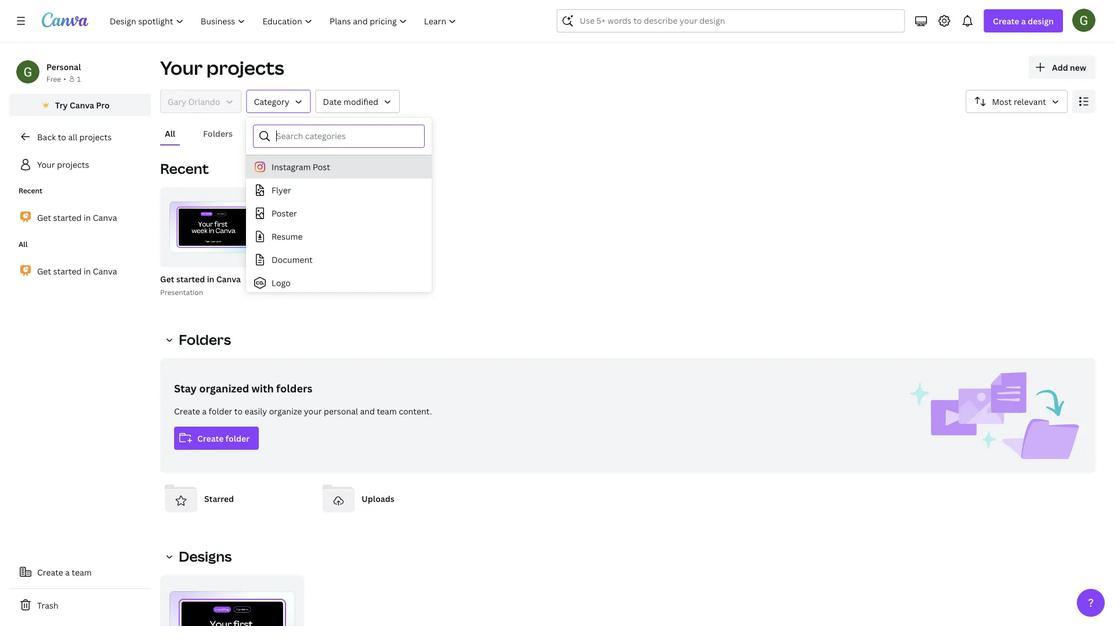 Task type: locate. For each thing, give the bounding box(es) containing it.
Search categories search field
[[276, 125, 417, 147]]

started for 1st get started in canva link from the bottom
[[53, 266, 82, 277]]

get started in canva
[[37, 212, 117, 223], [37, 266, 117, 277]]

•
[[63, 74, 66, 84]]

to left all
[[58, 131, 66, 143]]

1 horizontal spatial a
[[202, 406, 207, 417]]

flyer button
[[246, 179, 432, 202]]

presentation
[[160, 288, 203, 297]]

1 horizontal spatial all
[[165, 128, 175, 139]]

projects down all
[[57, 159, 89, 170]]

images button
[[315, 122, 352, 145]]

1 horizontal spatial your projects
[[160, 55, 284, 80]]

folder inside button
[[226, 433, 250, 444]]

projects up category
[[207, 55, 284, 80]]

recent
[[160, 159, 209, 178], [19, 186, 42, 196]]

free
[[46, 74, 61, 84]]

a for design
[[1022, 15, 1026, 26]]

1 vertical spatial your
[[37, 159, 55, 170]]

poster option
[[246, 202, 432, 225]]

personal
[[324, 406, 358, 417]]

recent down all button
[[160, 159, 209, 178]]

create
[[994, 15, 1020, 26], [174, 406, 200, 417], [197, 433, 224, 444], [37, 567, 63, 579]]

get started in canva link
[[9, 206, 151, 230], [9, 259, 151, 284]]

0 horizontal spatial recent
[[19, 186, 42, 196]]

0 vertical spatial get started in canva link
[[9, 206, 151, 230]]

1 vertical spatial folders
[[179, 331, 231, 349]]

1 get started in canva link from the top
[[9, 206, 151, 230]]

create for create a team
[[37, 567, 63, 579]]

Date modified button
[[316, 90, 400, 113]]

folders button
[[160, 329, 238, 352]]

0 horizontal spatial your
[[37, 159, 55, 170]]

your projects down all
[[37, 159, 89, 170]]

your down back
[[37, 159, 55, 170]]

add
[[1053, 62, 1069, 73]]

0 vertical spatial all
[[165, 128, 175, 139]]

designs button
[[256, 122, 296, 145]]

create up trash
[[37, 567, 63, 579]]

1 vertical spatial designs
[[179, 548, 232, 567]]

document option
[[246, 248, 432, 272]]

resume
[[272, 231, 303, 242]]

1 horizontal spatial designs
[[261, 128, 292, 139]]

create folder button
[[174, 427, 259, 451]]

uploads link
[[318, 478, 466, 520]]

list box
[[246, 39, 432, 411]]

most relevant
[[993, 96, 1047, 107]]

1 horizontal spatial your
[[160, 55, 203, 80]]

started inside get started in canva presentation
[[176, 274, 205, 285]]

a left 'design' at the top right
[[1022, 15, 1026, 26]]

1 vertical spatial a
[[202, 406, 207, 417]]

get
[[37, 212, 51, 223], [37, 266, 51, 277], [160, 274, 174, 285]]

your up gary
[[160, 55, 203, 80]]

0 horizontal spatial team
[[72, 567, 92, 579]]

new
[[1071, 62, 1087, 73]]

1 vertical spatial your projects
[[37, 159, 89, 170]]

a up create folder button
[[202, 406, 207, 417]]

folder
[[209, 406, 232, 417], [226, 433, 250, 444]]

canva inside get started in canva presentation
[[216, 274, 241, 285]]

folders
[[203, 128, 233, 139], [179, 331, 231, 349]]

Category button
[[246, 90, 311, 113]]

instagram post button
[[246, 156, 432, 179]]

started
[[53, 212, 82, 223], [53, 266, 82, 277], [176, 274, 205, 285]]

1 vertical spatial team
[[72, 567, 92, 579]]

a inside dropdown button
[[1022, 15, 1026, 26]]

back
[[37, 131, 56, 143]]

your projects up orlando
[[160, 55, 284, 80]]

in
[[84, 212, 91, 223], [84, 266, 91, 277], [207, 274, 214, 285]]

images
[[319, 128, 347, 139]]

create a design button
[[984, 9, 1064, 33]]

1
[[77, 74, 81, 84]]

to
[[58, 131, 66, 143], [234, 406, 243, 417]]

1 vertical spatial folder
[[226, 433, 250, 444]]

2 vertical spatial a
[[65, 567, 70, 579]]

instagram post option
[[246, 156, 432, 179]]

folder down organized
[[209, 406, 232, 417]]

relevant
[[1014, 96, 1047, 107]]

organize
[[269, 406, 302, 417]]

a inside button
[[65, 567, 70, 579]]

resume button
[[246, 225, 432, 248]]

date modified
[[323, 96, 379, 107]]

all
[[165, 128, 175, 139], [19, 240, 28, 249]]

0 vertical spatial a
[[1022, 15, 1026, 26]]

logo button
[[246, 272, 432, 295]]

add new
[[1053, 62, 1087, 73]]

folder down easily
[[226, 433, 250, 444]]

folders inside button
[[203, 128, 233, 139]]

0 vertical spatial designs
[[261, 128, 292, 139]]

list box containing instagram post
[[246, 39, 432, 411]]

flyer option
[[246, 179, 432, 202]]

folders down orlando
[[203, 128, 233, 139]]

logo
[[272, 278, 291, 289]]

team
[[377, 406, 397, 417], [72, 567, 92, 579]]

create inside dropdown button
[[994, 15, 1020, 26]]

create for create a folder to easily organize your personal and team content.
[[174, 406, 200, 417]]

document button
[[246, 248, 432, 272]]

get started in canva presentation
[[160, 274, 241, 297]]

team right and
[[377, 406, 397, 417]]

create folder
[[197, 433, 250, 444]]

None search field
[[557, 9, 905, 33]]

0 vertical spatial get started in canva
[[37, 212, 117, 223]]

starred link
[[160, 478, 308, 520]]

1 vertical spatial get started in canva
[[37, 266, 117, 277]]

2 horizontal spatial a
[[1022, 15, 1026, 26]]

1 horizontal spatial to
[[234, 406, 243, 417]]

1 vertical spatial all
[[19, 240, 28, 249]]

poster
[[272, 208, 297, 219]]

0 horizontal spatial your projects
[[37, 159, 89, 170]]

recent down your projects link
[[19, 186, 42, 196]]

category
[[254, 96, 289, 107]]

0 vertical spatial your
[[160, 55, 203, 80]]

projects right all
[[79, 131, 112, 143]]

modified
[[344, 96, 379, 107]]

designs
[[261, 128, 292, 139], [179, 548, 232, 567]]

Search search field
[[580, 10, 882, 32]]

to left easily
[[234, 406, 243, 417]]

a up trash link
[[65, 567, 70, 579]]

create down stay
[[174, 406, 200, 417]]

0 vertical spatial folders
[[203, 128, 233, 139]]

logo option
[[246, 272, 432, 295]]

0 horizontal spatial designs
[[179, 548, 232, 567]]

0 vertical spatial to
[[58, 131, 66, 143]]

your
[[304, 406, 322, 417]]

all
[[68, 131, 77, 143]]

pro
[[96, 100, 110, 111]]

easily
[[245, 406, 267, 417]]

folders inside dropdown button
[[179, 331, 231, 349]]

create down organized
[[197, 433, 224, 444]]

1 vertical spatial to
[[234, 406, 243, 417]]

0 horizontal spatial a
[[65, 567, 70, 579]]

0 vertical spatial your projects
[[160, 55, 284, 80]]

in for first get started in canva link
[[84, 212, 91, 223]]

2 get started in canva from the top
[[37, 266, 117, 277]]

1 vertical spatial get started in canva link
[[9, 259, 151, 284]]

organized
[[199, 382, 249, 396]]

team inside button
[[72, 567, 92, 579]]

0 vertical spatial recent
[[160, 159, 209, 178]]

most
[[993, 96, 1012, 107]]

a
[[1022, 15, 1026, 26], [202, 406, 207, 417], [65, 567, 70, 579]]

Owner button
[[160, 90, 242, 113]]

team up trash link
[[72, 567, 92, 579]]

your projects
[[160, 55, 284, 80], [37, 159, 89, 170]]

canva
[[70, 100, 94, 111], [93, 212, 117, 223], [93, 266, 117, 277], [216, 274, 241, 285]]

document
[[272, 255, 313, 266]]

create left 'design' at the top right
[[994, 15, 1020, 26]]

designs button
[[160, 546, 239, 569]]

Sort by button
[[966, 90, 1068, 113]]

folders up organized
[[179, 331, 231, 349]]

top level navigation element
[[102, 9, 466, 33]]

1 horizontal spatial recent
[[160, 159, 209, 178]]

projects
[[207, 55, 284, 80], [79, 131, 112, 143], [57, 159, 89, 170]]

your
[[160, 55, 203, 80], [37, 159, 55, 170]]

0 vertical spatial team
[[377, 406, 397, 417]]



Task type: describe. For each thing, give the bounding box(es) containing it.
create for create a design
[[994, 15, 1020, 26]]

started for first get started in canva link
[[53, 212, 82, 223]]

stay
[[174, 382, 197, 396]]

get inside get started in canva presentation
[[160, 274, 174, 285]]

post
[[313, 162, 330, 173]]

get started in canva button
[[160, 272, 241, 287]]

0 horizontal spatial all
[[19, 240, 28, 249]]

all button
[[160, 122, 180, 145]]

designs inside button
[[261, 128, 292, 139]]

back to all projects
[[37, 131, 112, 143]]

try canva pro button
[[9, 94, 151, 116]]

back to all projects link
[[9, 125, 151, 149]]

create a team button
[[9, 561, 151, 585]]

personal
[[46, 61, 81, 72]]

create a design
[[994, 15, 1054, 26]]

in for 1st get started in canva link from the bottom
[[84, 266, 91, 277]]

flyer
[[272, 185, 291, 196]]

date
[[323, 96, 342, 107]]

all inside button
[[165, 128, 175, 139]]

instagram post
[[272, 162, 330, 173]]

folders button
[[199, 122, 237, 145]]

2 get started in canva link from the top
[[9, 259, 151, 284]]

and
[[360, 406, 375, 417]]

resume option
[[246, 225, 432, 248]]

2 vertical spatial projects
[[57, 159, 89, 170]]

trash
[[37, 601, 58, 612]]

designs inside dropdown button
[[179, 548, 232, 567]]

1 get started in canva from the top
[[37, 212, 117, 223]]

a for folder
[[202, 406, 207, 417]]

create a team
[[37, 567, 92, 579]]

gary
[[168, 96, 186, 107]]

content.
[[399, 406, 432, 417]]

stay organized with folders
[[174, 382, 313, 396]]

instagram
[[272, 162, 311, 173]]

with
[[252, 382, 274, 396]]

0 horizontal spatial to
[[58, 131, 66, 143]]

gary orlando
[[168, 96, 220, 107]]

uploads
[[362, 494, 395, 505]]

poster button
[[246, 202, 432, 225]]

free •
[[46, 74, 66, 84]]

orlando
[[188, 96, 220, 107]]

get for 1st get started in canva link from the bottom
[[37, 266, 51, 277]]

get for first get started in canva link
[[37, 212, 51, 223]]

1 vertical spatial projects
[[79, 131, 112, 143]]

trash link
[[9, 594, 151, 618]]

try
[[55, 100, 68, 111]]

create a folder to easily organize your personal and team content.
[[174, 406, 432, 417]]

canva inside button
[[70, 100, 94, 111]]

0 vertical spatial projects
[[207, 55, 284, 80]]

0 vertical spatial folder
[[209, 406, 232, 417]]

gary orlando image
[[1073, 9, 1096, 32]]

1 horizontal spatial team
[[377, 406, 397, 417]]

your projects link
[[9, 153, 151, 176]]

create for create folder
[[197, 433, 224, 444]]

folders
[[276, 382, 313, 396]]

add new button
[[1029, 56, 1096, 79]]

1 vertical spatial recent
[[19, 186, 42, 196]]

try canva pro
[[55, 100, 110, 111]]

in inside get started in canva presentation
[[207, 274, 214, 285]]

a for team
[[65, 567, 70, 579]]

design
[[1028, 15, 1054, 26]]

starred
[[204, 494, 234, 505]]



Task type: vqa. For each thing, say whether or not it's contained in the screenshot.
"James Peterson" image
no



